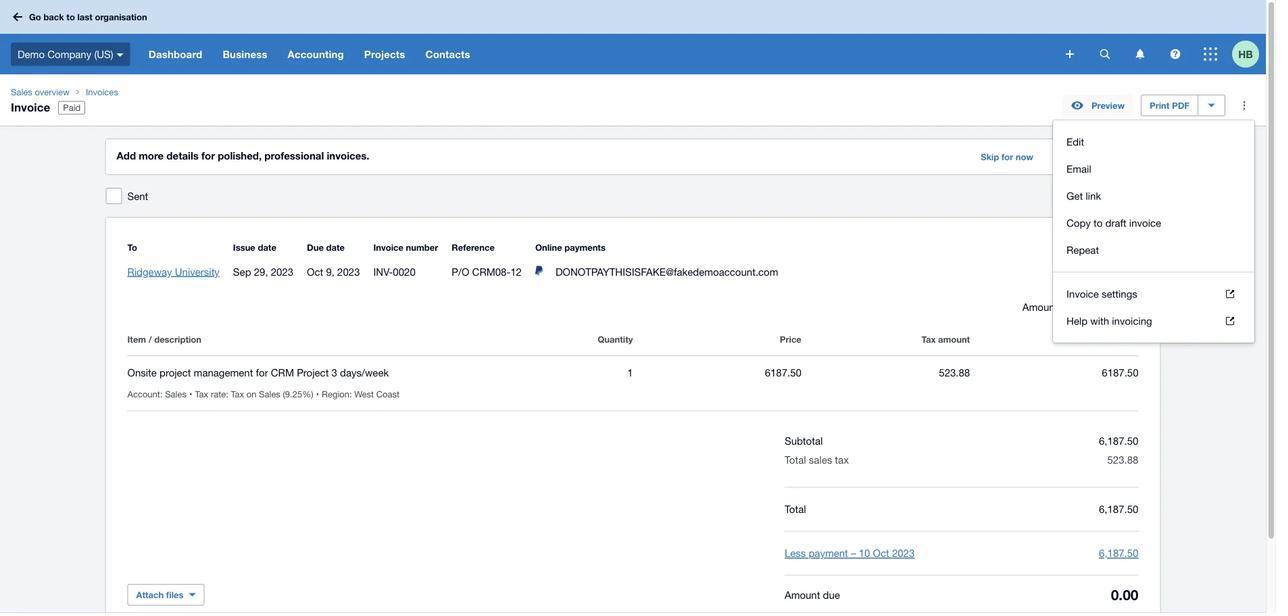 Task type: locate. For each thing, give the bounding box(es) containing it.
: for account
[[160, 389, 163, 399]]

0 vertical spatial 6,187.50
[[1099, 435, 1139, 447]]

1 vertical spatial amount
[[785, 589, 820, 601]]

edit button
[[1053, 128, 1255, 156]]

tax right 'are'
[[1083, 301, 1097, 313]]

tax left amount
[[922, 334, 936, 345]]

on
[[247, 389, 257, 399]]

cell containing region
[[322, 389, 405, 399]]

files
[[166, 590, 184, 600]]

1 6,187.50 from the top
[[1099, 435, 1139, 447]]

tax amount column header
[[802, 331, 970, 348]]

29,
[[254, 266, 268, 278]]

less payment – 10 oct 2023
[[785, 547, 915, 559]]

sales left overview
[[11, 87, 32, 97]]

due date
[[307, 242, 345, 253]]

1 vertical spatial tax
[[835, 454, 849, 466]]

sep
[[233, 266, 251, 278]]

0 horizontal spatial 523.88
[[939, 366, 970, 378]]

for left now
[[1002, 151, 1014, 162]]

1 horizontal spatial invoice
[[374, 242, 404, 253]]

1 6187.50 cell from the left
[[633, 364, 802, 381]]

get link
[[1067, 190, 1102, 202]]

0 horizontal spatial tax
[[835, 454, 849, 466]]

polished,
[[218, 149, 262, 162]]

1 vertical spatial to
[[1094, 217, 1103, 229]]

total down subtotal
[[785, 454, 806, 466]]

demo company (us)
[[18, 48, 113, 60]]

banner
[[0, 0, 1266, 74]]

region
[[322, 389, 350, 399]]

project
[[160, 366, 191, 378]]

2 horizontal spatial 2023
[[892, 547, 915, 559]]

invoice up amounts are tax inclusive
[[1067, 288, 1099, 300]]

date
[[258, 242, 276, 253], [326, 242, 345, 253]]

list box
[[1053, 120, 1255, 272], [1053, 272, 1255, 343]]

tax for sales
[[835, 454, 849, 466]]

2 list box from the top
[[1053, 272, 1255, 343]]

oct 9, 2023
[[307, 266, 360, 278]]

1 horizontal spatial 6187.50
[[1102, 366, 1139, 378]]

oct left 9,
[[307, 266, 323, 278]]

dashboard
[[149, 48, 202, 60]]

2 vertical spatial invoice
[[1067, 288, 1099, 300]]

1
[[628, 366, 633, 378]]

2 horizontal spatial invoice
[[1067, 288, 1099, 300]]

skip
[[981, 151, 999, 162]]

invoice
[[11, 100, 50, 114], [374, 242, 404, 253], [1067, 288, 1099, 300]]

tax rate : tax on sales (9.25%)
[[195, 389, 313, 399]]

invoices.
[[327, 149, 370, 162]]

amount
[[939, 334, 970, 345]]

0 vertical spatial total
[[785, 454, 806, 466]]

to
[[127, 242, 137, 253]]

total sales tax
[[785, 454, 849, 466]]

tax right sales
[[835, 454, 849, 466]]

0 horizontal spatial date
[[258, 242, 276, 253]]

1 horizontal spatial svg image
[[1136, 49, 1145, 59]]

0 horizontal spatial 6187.50
[[765, 366, 802, 378]]

523.88
[[939, 366, 970, 378], [1108, 454, 1139, 466]]

invoice for invoice
[[11, 100, 50, 114]]

go back to last organisation
[[29, 12, 147, 22]]

6187.50 for 2nd 6187.50 cell from the left
[[1102, 366, 1139, 378]]

accounting button
[[278, 34, 354, 74]]

svg image left the hb at the top right
[[1204, 47, 1218, 61]]

invoice down sales overview link
[[11, 100, 50, 114]]

1 horizontal spatial 6187.50 cell
[[970, 364, 1139, 381]]

email
[[1067, 163, 1092, 175]]

row down "quantity"
[[127, 356, 1139, 411]]

2 horizontal spatial for
[[1002, 151, 1014, 162]]

0 vertical spatial tax
[[1083, 301, 1097, 313]]

business
[[223, 48, 267, 60]]

amount inside column header
[[1106, 334, 1139, 345]]

0 vertical spatial amount
[[1106, 334, 1139, 345]]

projects
[[364, 48, 405, 60]]

0 horizontal spatial for
[[201, 149, 215, 162]]

0 horizontal spatial tax
[[195, 389, 208, 399]]

1 horizontal spatial amount
[[1106, 334, 1139, 345]]

to left draft
[[1094, 217, 1103, 229]]

demo
[[18, 48, 45, 60]]

0 vertical spatial invoice
[[11, 100, 50, 114]]

now
[[1016, 151, 1034, 162]]

add more details for polished, professional invoices. status
[[106, 139, 1161, 174]]

invoices
[[86, 87, 118, 97]]

invoice inside list box
[[1067, 288, 1099, 300]]

for for add more details for polished, professional invoices.
[[201, 149, 215, 162]]

0 vertical spatial to
[[67, 12, 75, 22]]

management
[[194, 366, 253, 378]]

2 vertical spatial 6,187.50
[[1099, 547, 1139, 559]]

group
[[1053, 120, 1255, 343]]

professional
[[265, 149, 324, 162]]

6187.50 for 2nd 6187.50 cell from the right
[[765, 366, 802, 378]]

sales down project
[[165, 389, 187, 399]]

1 horizontal spatial 523.88
[[1108, 454, 1139, 466]]

svg image left go
[[13, 13, 22, 21]]

sales overview
[[11, 87, 70, 97]]

1 horizontal spatial date
[[326, 242, 345, 253]]

: down project
[[160, 389, 163, 399]]

6,187.50
[[1099, 435, 1139, 447], [1099, 503, 1139, 515], [1099, 547, 1139, 559]]

1 horizontal spatial 2023
[[337, 266, 360, 278]]

amount for amount due
[[785, 589, 820, 601]]

(us)
[[94, 48, 113, 60]]

1 vertical spatial invoice
[[374, 242, 404, 253]]

6187.50 cell down price column header
[[633, 364, 802, 381]]

skip for now button
[[973, 146, 1042, 168]]

tax left rate
[[195, 389, 208, 399]]

amount down invoicing
[[1106, 334, 1139, 345]]

navigation inside banner
[[138, 34, 1057, 74]]

oct right 10
[[873, 547, 890, 559]]

1 horizontal spatial oct
[[873, 547, 890, 559]]

1 cell from the left
[[127, 389, 195, 399]]

item
[[127, 334, 146, 345]]

region : west coast
[[322, 389, 400, 399]]

dashboard link
[[138, 34, 213, 74]]

2 cell from the left
[[195, 389, 322, 399]]

onsite project management for crm project 3 days/week
[[127, 366, 389, 378]]

0 vertical spatial row
[[127, 331, 1139, 356]]

6,187.50 for total
[[1099, 503, 1139, 515]]

cell
[[127, 389, 195, 399], [195, 389, 322, 399], [322, 389, 405, 399]]

cell down project
[[127, 389, 195, 399]]

(9.25%)
[[283, 389, 313, 399]]

business button
[[213, 34, 278, 74]]

paid
[[63, 103, 81, 113]]

1 vertical spatial 523.88
[[1108, 454, 1139, 466]]

10
[[859, 547, 870, 559]]

1 vertical spatial row
[[127, 356, 1139, 411]]

last
[[77, 12, 93, 22]]

inv-
[[374, 266, 393, 278]]

1 : from the left
[[160, 389, 163, 399]]

0 horizontal spatial 6187.50 cell
[[633, 364, 802, 381]]

quantity
[[598, 334, 633, 345]]

get link button
[[1053, 183, 1255, 210]]

1 row from the top
[[127, 331, 1139, 356]]

tax for are
[[1083, 301, 1097, 313]]

tax left on
[[231, 389, 244, 399]]

0 horizontal spatial :
[[160, 389, 163, 399]]

date right issue
[[258, 242, 276, 253]]

are
[[1066, 301, 1080, 313]]

2023 right 10
[[892, 547, 915, 559]]

1 horizontal spatial :
[[226, 389, 228, 399]]

invoice up inv-
[[374, 242, 404, 253]]

onsite
[[127, 366, 157, 378]]

2 horizontal spatial :
[[350, 389, 352, 399]]

0 horizontal spatial amount
[[785, 589, 820, 601]]

cell down days/week
[[322, 389, 405, 399]]

0 horizontal spatial 2023
[[271, 266, 294, 278]]

6187.50 cell down amount column header
[[970, 364, 1139, 381]]

svg image up 'print pdf' button
[[1136, 49, 1145, 59]]

6187.50 down help with invoicing at the bottom right of the page
[[1102, 366, 1139, 378]]

svg image
[[1204, 47, 1218, 61], [1136, 49, 1145, 59], [117, 53, 124, 57]]

onsite project management for crm project 3 days/week cell
[[127, 364, 465, 381]]

2 horizontal spatial tax
[[922, 334, 936, 345]]

invoice for invoice settings
[[1067, 288, 1099, 300]]

523.88 inside cell
[[939, 366, 970, 378]]

12
[[511, 266, 522, 278]]

3 : from the left
[[350, 389, 352, 399]]

company
[[47, 48, 91, 60]]

invoices link
[[80, 85, 124, 99]]

banner containing dashboard
[[0, 0, 1266, 74]]

for left crm
[[256, 366, 268, 378]]

2023 right 29,
[[271, 266, 294, 278]]

1 6187.50 from the left
[[765, 366, 802, 378]]

total
[[785, 454, 806, 466], [785, 503, 806, 515]]

2 6187.50 from the left
[[1102, 366, 1139, 378]]

date right due
[[326, 242, 345, 253]]

svg image
[[13, 13, 22, 21], [1100, 49, 1111, 59], [1171, 49, 1181, 59], [1066, 50, 1074, 58]]

2023
[[271, 266, 294, 278], [337, 266, 360, 278], [892, 547, 915, 559]]

total up less
[[785, 503, 806, 515]]

1 cell
[[465, 364, 633, 381]]

2 6,187.50 from the top
[[1099, 503, 1139, 515]]

copy to draft invoice
[[1067, 217, 1162, 229]]

0 vertical spatial 523.88
[[939, 366, 970, 378]]

invoice number
[[374, 242, 438, 253]]

more invoice options image
[[1231, 92, 1258, 119]]

sales
[[11, 87, 32, 97], [165, 389, 187, 399], [259, 389, 281, 399]]

1 list box from the top
[[1053, 120, 1255, 272]]

inclusive
[[1100, 301, 1139, 313]]

cell down onsite project management for crm project 3 days/week
[[195, 389, 322, 399]]

online
[[535, 242, 562, 253]]

0 horizontal spatial invoice
[[11, 100, 50, 114]]

amount left due at the right bottom of page
[[785, 589, 820, 601]]

ridgeway university link
[[127, 266, 220, 278]]

to left last
[[67, 12, 75, 22]]

repeat link
[[1053, 237, 1255, 264]]

for inside cell
[[256, 366, 268, 378]]

tax inside column header
[[922, 334, 936, 345]]

contacts
[[426, 48, 470, 60]]

2023 right 9,
[[337, 266, 360, 278]]

6187.50 down price
[[765, 366, 802, 378]]

1 horizontal spatial to
[[1094, 217, 1103, 229]]

2 row from the top
[[127, 356, 1139, 411]]

copy
[[1067, 217, 1091, 229]]

1 horizontal spatial tax
[[1083, 301, 1097, 313]]

navigation
[[138, 34, 1057, 74]]

1 vertical spatial total
[[785, 503, 806, 515]]

sales right on
[[259, 389, 281, 399]]

add more details for polished, professional invoices.
[[117, 149, 370, 162]]

sales overview link
[[5, 85, 75, 99]]

demo company (us) button
[[0, 34, 138, 74]]

0020
[[393, 266, 416, 278]]

: left west
[[350, 389, 352, 399]]

1 total from the top
[[785, 454, 806, 466]]

svg image up preview button
[[1066, 50, 1074, 58]]

1 vertical spatial 6,187.50
[[1099, 503, 1139, 515]]

help
[[1067, 315, 1088, 327]]

6187.50 cell
[[633, 364, 802, 381], [970, 364, 1139, 381]]

organisation
[[95, 12, 147, 22]]

row up 1
[[127, 331, 1139, 356]]

3 cell from the left
[[322, 389, 405, 399]]

2 total from the top
[[785, 503, 806, 515]]

copy to draft invoice button
[[1053, 210, 1255, 237]]

row
[[127, 331, 1139, 356], [127, 356, 1139, 411]]

2 date from the left
[[326, 242, 345, 253]]

1 date from the left
[[258, 242, 276, 253]]

1 horizontal spatial for
[[256, 366, 268, 378]]

pdf
[[1172, 100, 1190, 111]]

for right details
[[201, 149, 215, 162]]

svg image right (us)
[[117, 53, 124, 57]]

navigation containing dashboard
[[138, 34, 1057, 74]]

2023 for oct 9, 2023
[[337, 266, 360, 278]]

0 horizontal spatial svg image
[[117, 53, 124, 57]]

0 horizontal spatial oct
[[307, 266, 323, 278]]

get
[[1067, 190, 1083, 202]]

svg image inside demo company (us) popup button
[[117, 53, 124, 57]]

list box containing invoice settings
[[1053, 272, 1255, 343]]

: down management
[[226, 389, 228, 399]]

table
[[127, 315, 1139, 411]]

repeat
[[1067, 244, 1099, 256]]

attach
[[136, 590, 164, 600]]

tax
[[1083, 301, 1097, 313], [835, 454, 849, 466]]



Task type: describe. For each thing, give the bounding box(es) containing it.
go
[[29, 12, 41, 22]]

details
[[167, 149, 199, 162]]

payments
[[565, 242, 606, 253]]

online payments
[[535, 242, 606, 253]]

email button
[[1053, 156, 1255, 183]]

back
[[44, 12, 64, 22]]

sent
[[127, 190, 148, 202]]

price column header
[[633, 331, 802, 348]]

p/o
[[452, 266, 470, 278]]

total for total sales tax
[[785, 454, 806, 466]]

table containing onsite project management for crm project 3 days/week
[[127, 315, 1139, 411]]

price
[[780, 334, 802, 345]]

issue date
[[233, 242, 276, 253]]

sales
[[809, 454, 832, 466]]

description
[[154, 334, 201, 345]]

due
[[307, 242, 324, 253]]

0.00
[[1111, 586, 1139, 603]]

ridgeway
[[127, 266, 172, 278]]

print pdf
[[1150, 100, 1190, 111]]

row containing item / description
[[127, 331, 1139, 356]]

6,187.50 link
[[1099, 547, 1139, 559]]

account
[[127, 389, 160, 399]]

quantity column header
[[465, 331, 633, 348]]

overview
[[35, 87, 70, 97]]

print
[[1150, 100, 1170, 111]]

invoice settings
[[1067, 288, 1138, 300]]

university
[[175, 266, 220, 278]]

tax amount
[[922, 334, 970, 345]]

preview button
[[1064, 95, 1133, 116]]

reference
[[452, 242, 495, 253]]

invoice for invoice number
[[374, 242, 404, 253]]

skip for now
[[981, 151, 1034, 162]]

list box containing edit
[[1053, 120, 1255, 272]]

less
[[785, 547, 806, 559]]

payment
[[809, 547, 848, 559]]

link
[[1086, 190, 1102, 202]]

2 6187.50 cell from the left
[[970, 364, 1139, 381]]

–
[[851, 547, 856, 559]]

: for region
[[350, 389, 352, 399]]

2 : from the left
[[226, 389, 228, 399]]

help with invoicing
[[1067, 315, 1153, 327]]

date for 29,
[[258, 242, 276, 253]]

1 horizontal spatial sales
[[165, 389, 187, 399]]

account : sales
[[127, 389, 187, 399]]

sep 29, 2023
[[233, 266, 294, 278]]

crm
[[271, 366, 294, 378]]

/
[[149, 334, 152, 345]]

0 horizontal spatial sales
[[11, 87, 32, 97]]

svg image up pdf
[[1171, 49, 1181, 59]]

to inside button
[[1094, 217, 1103, 229]]

9,
[[326, 266, 335, 278]]

add
[[117, 149, 136, 162]]

ridgeway university
[[127, 266, 220, 278]]

523.88 cell
[[802, 364, 970, 381]]

go back to last organisation link
[[8, 5, 155, 29]]

p/o crm08-12
[[452, 266, 522, 278]]

6,187.50 for subtotal
[[1099, 435, 1139, 447]]

2023 for sep 29, 2023
[[271, 266, 294, 278]]

west
[[354, 389, 374, 399]]

hb button
[[1233, 34, 1266, 74]]

issue
[[233, 242, 255, 253]]

invoice
[[1130, 217, 1162, 229]]

1 vertical spatial oct
[[873, 547, 890, 559]]

project
[[297, 366, 329, 378]]

3
[[332, 366, 337, 378]]

2 horizontal spatial svg image
[[1204, 47, 1218, 61]]

1 horizontal spatial tax
[[231, 389, 244, 399]]

date for 9,
[[326, 242, 345, 253]]

cell containing tax rate
[[195, 389, 322, 399]]

days/week
[[340, 366, 389, 378]]

group containing edit
[[1053, 120, 1255, 343]]

print pdf button
[[1141, 95, 1199, 116]]

svg image inside go back to last organisation link
[[13, 13, 22, 21]]

number
[[406, 242, 438, 253]]

projects button
[[354, 34, 415, 74]]

coast
[[376, 389, 400, 399]]

total for total
[[785, 503, 806, 515]]

0 horizontal spatial to
[[67, 12, 75, 22]]

svg image up preview
[[1100, 49, 1111, 59]]

amount column header
[[970, 331, 1139, 348]]

hb
[[1239, 48, 1254, 60]]

0 vertical spatial oct
[[307, 266, 323, 278]]

tax for tax amount
[[922, 334, 936, 345]]

amounts are tax inclusive
[[1023, 301, 1139, 313]]

edit
[[1067, 136, 1085, 148]]

item / description column header
[[127, 331, 465, 348]]

for inside button
[[1002, 151, 1014, 162]]

amount for amount
[[1106, 334, 1139, 345]]

donotpaythisisfake@fakedemoaccount.com
[[556, 266, 779, 278]]

3 6,187.50 from the top
[[1099, 547, 1139, 559]]

2 horizontal spatial sales
[[259, 389, 281, 399]]

attach files button
[[127, 584, 205, 606]]

tax for tax rate : tax on sales (9.25%)
[[195, 389, 208, 399]]

invoice settings link
[[1053, 281, 1255, 308]]

for for onsite project management for crm project 3 days/week
[[256, 366, 268, 378]]

with
[[1091, 315, 1110, 327]]

attach files
[[136, 590, 184, 600]]

contacts button
[[415, 34, 481, 74]]

cell containing account
[[127, 389, 195, 399]]

row containing onsite project management for crm project 3 days/week
[[127, 356, 1139, 411]]

amounts
[[1023, 301, 1063, 313]]

more
[[139, 149, 164, 162]]



Task type: vqa. For each thing, say whether or not it's contained in the screenshot.
in
no



